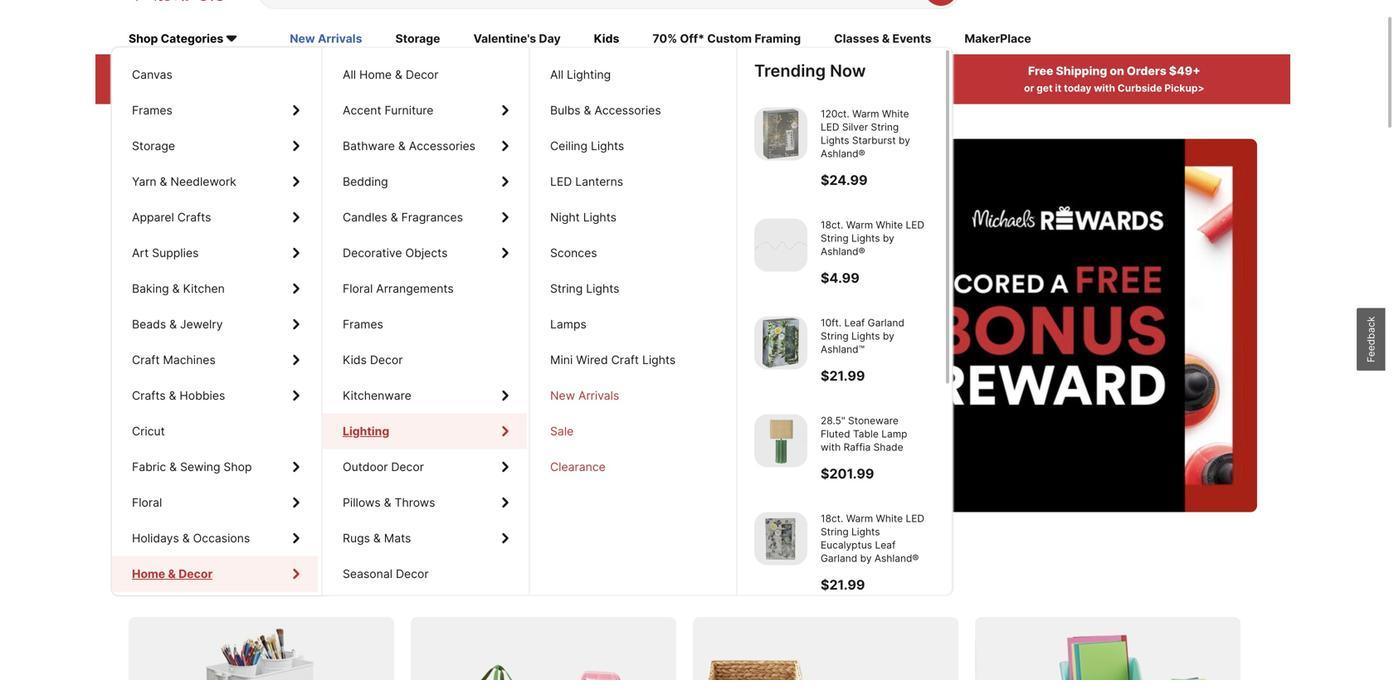 Task type: vqa. For each thing, say whether or not it's contained in the screenshot.


Task type: describe. For each thing, give the bounding box(es) containing it.
is
[[434, 313, 449, 338]]

decorative objects link
[[323, 235, 527, 271]]

ceiling
[[550, 139, 588, 153]]

fabric & sewing shop link for new arrivals
[[112, 449, 318, 485]]

get
[[1037, 82, 1053, 94]]

year
[[388, 313, 429, 338]]

yarn for new arrivals
[[132, 175, 157, 189]]

9%
[[679, 64, 697, 78]]

candles & fragrances
[[343, 210, 463, 225]]

supplies for kids
[[152, 246, 199, 260]]

candles
[[343, 210, 387, 225]]

accent furniture
[[343, 103, 434, 117]]

kids for kids
[[594, 32, 619, 46]]

white for $21.99
[[876, 513, 903, 525]]

storage link for classes & events
[[112, 128, 318, 164]]

by inside 10ft. leaf garland string lights by ashland™
[[883, 330, 895, 342]]

baking & kitchen for new arrivals
[[132, 282, 225, 296]]

first
[[210, 313, 248, 338]]

space.
[[465, 570, 530, 595]]

& inside earn 9% in rewards when you use your michaels™ credit card.³ details & apply>
[[808, 82, 815, 94]]

home for 70% off* custom framing
[[132, 567, 164, 581]]

fabric & sewing shop for classes & events
[[132, 460, 252, 474]]

sewing for storage
[[180, 460, 220, 474]]

fluted
[[821, 428, 850, 440]]

$4.99
[[821, 270, 860, 286]]

reward
[[253, 313, 324, 338]]

or
[[1024, 82, 1035, 94]]

details
[[772, 82, 806, 94]]

needlework for storage
[[171, 175, 236, 189]]

0 horizontal spatial new
[[201, 251, 287, 301]]

pillows & throws link
[[323, 485, 527, 521]]

$24.99
[[821, 172, 868, 188]]

fabric & sewing shop for kids
[[132, 460, 252, 474]]

hobbies for storage
[[180, 389, 225, 403]]

seasonal decor
[[343, 567, 429, 581]]

yarn for valentine's day
[[132, 175, 157, 189]]

beads & jewelry for 70% off* custom framing
[[132, 317, 223, 332]]

holidays & occasions for valentine's day
[[132, 532, 250, 546]]

bathware & accessories link
[[323, 128, 527, 164]]

crafts & hobbies for kids
[[132, 389, 225, 403]]

bulbs & accessories link
[[530, 93, 735, 128]]

sale
[[550, 425, 574, 439]]

code
[[209, 82, 233, 94]]

rewards
[[713, 64, 763, 78]]

28.5"
[[821, 415, 846, 427]]

needlework for classes & events
[[171, 175, 236, 189]]

off*
[[680, 32, 705, 46]]

trending now
[[754, 61, 866, 81]]

sconces link
[[530, 235, 735, 271]]

storage
[[294, 570, 369, 595]]

sewing for new arrivals
[[180, 460, 220, 474]]

beads for shop categories
[[132, 317, 166, 332]]

three water hyacinth baskets in white, brown and tan image
[[693, 618, 959, 681]]

by inside 120ct. warm white led silver string lights starburst by ashland®
[[899, 134, 910, 146]]

yarn & needlework link for new arrivals
[[112, 164, 318, 200]]

bulbs & accessories
[[550, 103, 661, 117]]

furniture
[[385, 103, 434, 117]]

regular
[[248, 64, 293, 78]]

holidays & occasions for 70% off* custom framing
[[132, 532, 250, 546]]

classes & events
[[834, 32, 932, 46]]

it's
[[547, 313, 573, 338]]

yarn & needlework link for storage
[[112, 164, 318, 200]]

holidays & occasions link for storage
[[112, 521, 318, 557]]

jewelry for valentine's day
[[180, 317, 223, 332]]

shop for classes & events
[[224, 460, 252, 474]]

classes
[[834, 32, 879, 46]]

120ct. warm white led silver string lights starburst by ashland®
[[821, 108, 910, 160]]

free shipping on orders $49+ or get it today with curbside pickup>
[[1024, 64, 1205, 94]]

seasonal decor link
[[323, 557, 527, 592]]

ashland® inside 120ct. warm white led silver string lights starburst by ashland®
[[821, 148, 865, 160]]

arrangements
[[376, 282, 454, 296]]

for for gift
[[495, 251, 549, 301]]

decorative
[[343, 246, 402, 260]]

crafts & hobbies link for 70% off* custom framing
[[112, 378, 318, 414]]

jewelry for classes & events
[[180, 317, 223, 332]]

white rolling cart with art supplies image
[[129, 618, 394, 681]]

$21.99 for 10ft. leaf garland string lights by ashland™
[[821, 368, 865, 384]]

holidays & occasions link for new arrivals
[[112, 521, 318, 557]]

lights inside 18ct. warm white led string lights eucalyptus leaf garland by ashland®
[[852, 526, 880, 538]]

craft machines link for classes & events
[[112, 342, 318, 378]]

kitchen for 70% off* custom framing
[[183, 282, 225, 296]]

bulbs
[[550, 103, 581, 117]]

shipping
[[1056, 64, 1107, 78]]

frames link for classes & events
[[112, 93, 318, 128]]

garland inside 18ct. warm white led string lights eucalyptus leaf garland by ashland®
[[821, 553, 858, 565]]

all home & decor
[[343, 68, 439, 82]]

here,
[[454, 313, 502, 338]]

& inside bathware & accessories link
[[398, 139, 406, 153]]

card.³
[[739, 82, 770, 94]]

outdoor decor
[[343, 460, 424, 474]]

10ft.
[[821, 317, 842, 329]]

& inside rugs & mats link
[[373, 532, 381, 546]]

craft for storage
[[132, 353, 160, 367]]

machines for shop categories
[[163, 353, 216, 367]]

warm for $24.99
[[852, 108, 879, 120]]

led lanterns
[[550, 175, 623, 189]]

home & decor for shop categories
[[132, 567, 211, 581]]

art supplies link for classes & events
[[112, 235, 318, 271]]

kitchenware
[[343, 389, 411, 403]]

fabric & sewing shop link for kids
[[112, 449, 318, 485]]

lamp
[[882, 428, 908, 440]]

your first reward of the year is here, and it's free.
[[162, 313, 631, 338]]

fabric & sewing shop link for classes & events
[[112, 449, 318, 485]]

use
[[610, 82, 627, 94]]

price
[[295, 64, 325, 78]]

a
[[162, 251, 191, 301]]

kids decor
[[343, 353, 403, 367]]

beads for valentine's day
[[132, 317, 166, 332]]

shop for valentine's day
[[224, 460, 252, 474]]

holidays for valentine's day
[[132, 532, 179, 546]]

free
[[1028, 64, 1054, 78]]

with inside 28.5" stoneware fluted table lamp with raffia shade
[[821, 442, 841, 454]]

yarn & needlework for classes & events
[[132, 175, 236, 189]]

frames for shop categories
[[132, 103, 173, 117]]

floral link for 70% off* custom framing
[[112, 485, 318, 521]]

baking & kitchen for kids
[[132, 282, 225, 296]]

your
[[162, 313, 205, 338]]

categories
[[161, 32, 223, 46]]

holidays & occasions link for valentine's day
[[112, 521, 318, 557]]

craft machines for classes & events
[[132, 353, 216, 367]]

string inside 18ct. warm white led string lights by ashland®
[[821, 232, 849, 244]]

beads for kids
[[132, 317, 166, 332]]

string inside 120ct. warm white led silver string lights starburst by ashland®
[[871, 121, 899, 133]]

apply>
[[351, 82, 385, 94]]

pillows
[[343, 496, 381, 510]]

night lights
[[550, 210, 617, 225]]

ashland™
[[821, 344, 865, 356]]

gift
[[419, 251, 485, 301]]

michaels™
[[654, 82, 704, 94]]

leaf inside 10ft. leaf garland string lights by ashland™
[[844, 317, 865, 329]]

day
[[539, 32, 561, 46]]

holidays for kids
[[132, 532, 179, 546]]

item undefined image for 18ct. warm white led string lights by ashland®
[[754, 219, 808, 272]]

stoneware
[[848, 415, 899, 427]]

storage for classes & events
[[132, 139, 175, 153]]

mini
[[550, 353, 573, 367]]

yarn & needlework for storage
[[132, 175, 236, 189]]

28.5" stoneware fluted table lamp with raffia shade
[[821, 415, 908, 454]]

apparel crafts link for storage
[[112, 200, 318, 235]]

garland inside 10ft. leaf garland string lights by ashland™
[[868, 317, 905, 329]]

cricut link for valentine's day
[[112, 414, 318, 449]]

art supplies link for new arrivals
[[112, 235, 318, 271]]

20% off all regular price purchases with code daily23us. exclusions apply>
[[181, 64, 389, 94]]

apparel crafts for storage
[[132, 210, 211, 225]]

canvas for 70% off* custom framing
[[132, 68, 172, 82]]

holiday storage containers image
[[411, 618, 676, 681]]

yarn & needlework link for valentine's day
[[112, 164, 318, 200]]

120ct.
[[821, 108, 850, 120]]

bathware
[[343, 139, 395, 153]]

craft machines link for storage
[[112, 342, 318, 378]]

valentine's
[[473, 32, 536, 46]]

70%
[[653, 32, 677, 46]]

needlework for 70% off* custom framing
[[171, 175, 236, 189]]

shop for storage
[[224, 460, 252, 474]]

in
[[699, 64, 710, 78]]

floral for kids
[[132, 496, 162, 510]]

framing
[[755, 32, 801, 46]]

beads & jewelry link for shop categories
[[112, 307, 318, 342]]

item undefined image for 10ft. leaf garland string lights by ashland™
[[754, 317, 808, 370]]

yarn & needlework link for classes & events
[[112, 164, 318, 200]]

lights down 'lamps' link
[[642, 353, 676, 367]]

lights right night on the top of the page
[[583, 210, 617, 225]]

apparel for classes & events
[[132, 210, 174, 225]]

pillows & throws
[[343, 496, 435, 510]]

$49+
[[1169, 64, 1201, 78]]

yarn for shop categories
[[132, 175, 157, 189]]

for for storage
[[373, 570, 401, 595]]

home & decor for new arrivals
[[132, 567, 211, 581]]

all lighting
[[550, 68, 611, 82]]

and
[[507, 313, 542, 338]]

mini wired craft lights
[[550, 353, 676, 367]]

throws
[[395, 496, 435, 510]]

holidays & occasions for storage
[[132, 532, 250, 546]]

ashland® inside 18ct. warm white led string lights by ashland®
[[821, 246, 865, 258]]

fabric & sewing shop for 70% off* custom framing
[[132, 460, 252, 474]]

70% off* custom framing
[[653, 32, 801, 46]]

home for valentine's day
[[132, 567, 164, 581]]

new for the bottommost new arrivals link
[[550, 389, 575, 403]]

frames link for 70% off* custom framing
[[112, 93, 318, 128]]

baking for kids
[[132, 282, 169, 296]]

apparel for new arrivals
[[132, 210, 174, 225]]

storage for valentine's day
[[132, 139, 175, 153]]

makerplace
[[965, 32, 1032, 46]]

yarn & needlework link for 70% off* custom framing
[[112, 164, 318, 200]]

apparel crafts for 70% off* custom framing
[[132, 210, 211, 225]]

fabric & sewing shop link for valentine's day
[[112, 449, 318, 485]]

cricut link for new arrivals
[[112, 414, 318, 449]]



Task type: locate. For each thing, give the bounding box(es) containing it.
needlework for valentine's day
[[171, 175, 236, 189]]

new up sale
[[550, 389, 575, 403]]

holidays for new arrivals
[[132, 532, 179, 546]]

purchases
[[328, 64, 389, 78]]

floral link for classes & events
[[112, 485, 318, 521]]

baking & kitchen
[[132, 282, 225, 296], [132, 282, 225, 296], [132, 282, 225, 296], [132, 282, 225, 296], [132, 282, 225, 296], [132, 282, 225, 296], [132, 282, 225, 296], [132, 282, 225, 296]]

rugs & mats link
[[323, 521, 527, 557]]

apparel crafts link for kids
[[112, 200, 318, 235]]

bedding
[[343, 175, 388, 189]]

frames link for kids
[[112, 93, 318, 128]]

home for classes & events
[[132, 567, 164, 581]]

18ct. down $24.99 at the top of the page
[[821, 219, 844, 231]]

you scored a free $5 bonus reward image
[[129, 139, 1257, 513]]

1 horizontal spatial new arrivals
[[550, 389, 619, 403]]

home
[[359, 68, 392, 82], [132, 567, 164, 581], [132, 567, 164, 581], [132, 567, 164, 581], [132, 567, 164, 581], [132, 567, 164, 581], [132, 567, 164, 581], [132, 567, 164, 581], [132, 567, 165, 581]]

baking for storage
[[132, 282, 169, 296]]

2 vertical spatial ashland®
[[875, 553, 919, 565]]

string up eucalyptus
[[821, 526, 849, 538]]

arrivals for the bottommost new arrivals link
[[579, 389, 619, 403]]

2 vertical spatial warm
[[846, 513, 873, 525]]

occasions for kids
[[193, 532, 250, 546]]

clearance
[[550, 460, 606, 474]]

a new year's gift for you
[[162, 251, 628, 301]]

arrivals down wired
[[579, 389, 619, 403]]

raffia
[[844, 442, 871, 454]]

0 horizontal spatial leaf
[[844, 317, 865, 329]]

floral
[[343, 282, 373, 296], [132, 496, 162, 510], [132, 496, 162, 510], [132, 496, 162, 510], [132, 496, 162, 510], [132, 496, 162, 510], [132, 496, 162, 510], [132, 496, 162, 510], [132, 496, 162, 510]]

your
[[630, 82, 652, 94]]

art supplies link for shop categories
[[112, 235, 318, 271]]

cricut link for shop categories
[[112, 414, 318, 449]]

accessories down the use
[[595, 103, 661, 117]]

leaf right the 10ft.
[[844, 317, 865, 329]]

1 horizontal spatial accessories
[[595, 103, 661, 117]]

wired
[[576, 353, 608, 367]]

kitchen for storage
[[183, 282, 225, 296]]

arrivals up purchases
[[318, 32, 362, 46]]

new up price
[[290, 32, 315, 46]]

2 horizontal spatial with
[[1094, 82, 1116, 94]]

exclusions
[[296, 82, 349, 94]]

art supplies link for storage
[[112, 235, 318, 271]]

1 vertical spatial arrivals
[[579, 389, 619, 403]]

baking & kitchen link
[[112, 271, 318, 307], [112, 271, 318, 307], [112, 271, 318, 307], [112, 271, 318, 307], [112, 271, 318, 307], [112, 271, 318, 307], [112, 271, 318, 307], [112, 271, 318, 307]]

& inside all home & decor link
[[395, 68, 403, 82]]

white inside 18ct. warm white led string lights eucalyptus leaf garland by ashland®
[[876, 513, 903, 525]]

table
[[853, 428, 879, 440]]

1 horizontal spatial garland
[[868, 317, 905, 329]]

with
[[185, 82, 207, 94], [1094, 82, 1116, 94], [821, 442, 841, 454]]

0 vertical spatial leaf
[[844, 317, 865, 329]]

all home & decor link
[[323, 57, 527, 93]]

frames for kids
[[132, 103, 173, 117]]

apparel for valentine's day
[[132, 210, 174, 225]]

led inside 18ct. warm white led string lights eucalyptus leaf garland by ashland®
[[906, 513, 925, 525]]

earn 9% in rewards when you use your michaels™ credit card.³ details & apply>
[[560, 64, 853, 94]]

0 horizontal spatial arrivals
[[318, 32, 362, 46]]

canvas link for classes & events
[[112, 57, 318, 93]]

0 vertical spatial new arrivals
[[290, 32, 362, 46]]

0 vertical spatial for
[[495, 251, 549, 301]]

lighting up outdoor
[[343, 425, 389, 439]]

new
[[290, 32, 315, 46], [201, 251, 287, 301], [550, 389, 575, 403]]

2 horizontal spatial all
[[550, 68, 564, 82]]

cricut link for classes & events
[[112, 414, 318, 449]]

silver
[[842, 121, 868, 133]]

classes & events link
[[834, 30, 932, 49]]

2 item undefined image from the top
[[754, 219, 808, 272]]

led inside 120ct. warm white led silver string lights starburst by ashland®
[[821, 121, 840, 133]]

0 horizontal spatial kids
[[343, 353, 367, 367]]

lights down "bulbs & accessories" at top left
[[591, 139, 624, 153]]

art for storage
[[132, 246, 149, 260]]

kitchen for shop categories
[[183, 282, 225, 296]]

kids down the
[[343, 353, 367, 367]]

new arrivals link up price
[[290, 30, 362, 49]]

art supplies link for valentine's day
[[112, 235, 318, 271]]

$21.99
[[821, 368, 865, 384], [821, 577, 865, 593]]

1 horizontal spatial lighting
[[567, 68, 611, 82]]

art for shop categories
[[132, 246, 149, 260]]

1 item undefined image from the top
[[754, 107, 808, 161]]

0 vertical spatial kids
[[594, 32, 619, 46]]

string inside 10ft. leaf garland string lights by ashland™
[[821, 330, 849, 342]]

string lights link
[[530, 271, 735, 307]]

cricut for valentine's day
[[132, 425, 165, 439]]

baking & kitchen link for storage
[[112, 271, 318, 307]]

off
[[210, 64, 228, 78]]

white inside 120ct. warm white led silver string lights starburst by ashland®
[[882, 108, 909, 120]]

1 vertical spatial for
[[373, 570, 401, 595]]

apparel crafts for kids
[[132, 210, 211, 225]]

new up the first
[[201, 251, 287, 301]]

string down the 10ft.
[[821, 330, 849, 342]]

new arrivals
[[290, 32, 362, 46], [550, 389, 619, 403]]

ashland® inside 18ct. warm white led string lights eucalyptus leaf garland by ashland®
[[875, 553, 919, 565]]

needlework for kids
[[171, 175, 236, 189]]

storage for new arrivals
[[132, 139, 175, 153]]

supplies for 70% off* custom framing
[[152, 246, 199, 260]]

holidays & occasions link
[[112, 521, 318, 557], [112, 521, 318, 557], [112, 521, 318, 557], [112, 521, 318, 557], [112, 521, 318, 557], [112, 521, 318, 557], [112, 521, 318, 557], [112, 521, 318, 557]]

string
[[871, 121, 899, 133], [821, 232, 849, 244], [550, 282, 583, 296], [821, 330, 849, 342], [821, 526, 849, 538]]

baking for valentine's day
[[132, 282, 169, 296]]

0 vertical spatial on
[[1110, 64, 1125, 78]]

with down 'fluted'
[[821, 442, 841, 454]]

1 vertical spatial kids
[[343, 353, 367, 367]]

night lights link
[[530, 200, 735, 235]]

new arrivals link down 'mini wired craft lights'
[[530, 378, 735, 414]]

machines for kids
[[163, 353, 216, 367]]

item undefined image left eucalyptus
[[754, 512, 808, 566]]

0 horizontal spatial accessories
[[409, 139, 476, 153]]

pickup>
[[1165, 82, 1205, 94]]

frames for new arrivals
[[132, 103, 173, 117]]

1 $21.99 from the top
[[821, 368, 865, 384]]

crafts & hobbies link for new arrivals
[[112, 378, 318, 414]]

new arrivals up price
[[290, 32, 362, 46]]

you up free.
[[558, 251, 628, 301]]

save on creative storage for every space.
[[129, 570, 530, 595]]

all right off
[[230, 64, 246, 78]]

0 horizontal spatial garland
[[821, 553, 858, 565]]

18ct. inside 18ct. warm white led string lights eucalyptus leaf garland by ashland®
[[821, 513, 844, 525]]

daily23us.
[[235, 82, 294, 94]]

led inside "link"
[[550, 175, 572, 189]]

bedding link
[[323, 164, 527, 200]]

baking & kitchen for storage
[[132, 282, 225, 296]]

warm up silver
[[852, 108, 879, 120]]

1 vertical spatial garland
[[821, 553, 858, 565]]

fabric & sewing shop for new arrivals
[[132, 460, 252, 474]]

lamps link
[[530, 307, 735, 342]]

apply>
[[817, 82, 853, 94]]

holidays & occasions link for shop categories
[[112, 521, 318, 557]]

1 horizontal spatial all
[[343, 68, 356, 82]]

item undefined image left $4.99 at the right
[[754, 219, 808, 272]]

occasions for 70% off* custom framing
[[193, 532, 250, 546]]

now
[[830, 61, 866, 81]]

1 vertical spatial white
[[876, 219, 903, 231]]

floral link for valentine's day
[[112, 485, 318, 521]]

beads & jewelry for new arrivals
[[132, 317, 223, 332]]

home & decor for storage
[[132, 567, 211, 581]]

frames for classes & events
[[132, 103, 173, 117]]

10ft. leaf garland string lights by ashland™
[[821, 317, 905, 356]]

lights up $4.99 at the right
[[852, 232, 880, 244]]

kitchen for classes & events
[[183, 282, 225, 296]]

frames link for new arrivals
[[112, 93, 318, 128]]

0 horizontal spatial all
[[230, 64, 246, 78]]

fabric
[[132, 460, 166, 474], [132, 460, 166, 474], [132, 460, 166, 474], [132, 460, 166, 474], [132, 460, 166, 474], [132, 460, 166, 474], [132, 460, 166, 474], [132, 460, 166, 474]]

frames link for storage
[[112, 93, 318, 128]]

& inside candles & fragrances link
[[391, 210, 398, 225]]

you left the use
[[589, 82, 607, 94]]

home & decor link for new arrivals
[[112, 557, 318, 592]]

all up when
[[550, 68, 564, 82]]

new arrivals for topmost new arrivals link
[[290, 32, 362, 46]]

1 horizontal spatial for
[[495, 251, 549, 301]]

art for kids
[[132, 246, 149, 260]]

for up and
[[495, 251, 549, 301]]

canvas link for new arrivals
[[112, 57, 318, 93]]

18ct. warm white led string lights eucalyptus leaf garland by ashland®
[[821, 513, 925, 565]]

holidays & occasions
[[132, 532, 250, 546], [132, 532, 250, 546], [132, 532, 250, 546], [132, 532, 250, 546], [132, 532, 250, 546], [132, 532, 250, 546], [132, 532, 250, 546], [132, 532, 250, 546]]

sewing for 70% off* custom framing
[[180, 460, 220, 474]]

storage link
[[395, 30, 440, 49], [112, 128, 318, 164], [112, 128, 318, 164], [112, 128, 318, 164], [112, 128, 318, 164], [112, 128, 318, 164], [112, 128, 318, 164], [112, 128, 318, 164], [112, 128, 318, 164]]

1 vertical spatial accessories
[[409, 139, 476, 153]]

string inside 18ct. warm white led string lights eucalyptus leaf garland by ashland®
[[821, 526, 849, 538]]

& inside 'bulbs & accessories' link
[[584, 103, 591, 117]]

1 vertical spatial 18ct.
[[821, 513, 844, 525]]

art supplies for classes & events
[[132, 246, 199, 260]]

apparel crafts for classes & events
[[132, 210, 211, 225]]

home for shop categories
[[132, 567, 164, 581]]

item undefined image
[[754, 107, 808, 161], [754, 219, 808, 272], [754, 317, 808, 370], [754, 415, 808, 468], [754, 512, 808, 566]]

all for all home & decor
[[343, 68, 356, 82]]

item undefined image down the details
[[754, 107, 808, 161]]

orders
[[1127, 64, 1167, 78]]

5 item undefined image from the top
[[754, 512, 808, 566]]

all inside 20% off all regular price purchases with code daily23us. exclusions apply>
[[230, 64, 246, 78]]

you
[[589, 82, 607, 94], [558, 251, 628, 301]]

fabric & sewing shop link
[[112, 449, 318, 485], [112, 449, 318, 485], [112, 449, 318, 485], [112, 449, 318, 485], [112, 449, 318, 485], [112, 449, 318, 485], [112, 449, 318, 485], [112, 449, 318, 485]]

18ct. inside 18ct. warm white led string lights by ashland®
[[821, 219, 844, 231]]

1 vertical spatial on
[[181, 570, 205, 595]]

0 vertical spatial white
[[882, 108, 909, 120]]

with down 20%
[[185, 82, 207, 94]]

2 horizontal spatial new
[[550, 389, 575, 403]]

you inside earn 9% in rewards when you use your michaels™ credit card.³ details & apply>
[[589, 82, 607, 94]]

0 vertical spatial 18ct.
[[821, 219, 844, 231]]

1 vertical spatial new arrivals link
[[530, 378, 735, 414]]

garland right the 10ft.
[[868, 317, 905, 329]]

rugs
[[343, 532, 370, 546]]

lights inside 10ft. leaf garland string lights by ashland™
[[852, 330, 880, 342]]

0 vertical spatial $21.99
[[821, 368, 865, 384]]

home & decor for 70% off* custom framing
[[132, 567, 211, 581]]

with inside 20% off all regular price purchases with code daily23us. exclusions apply>
[[185, 82, 207, 94]]

led
[[821, 121, 840, 133], [550, 175, 572, 189], [906, 219, 925, 231], [906, 513, 925, 525]]

0 vertical spatial accessories
[[595, 103, 661, 117]]

by inside 18ct. warm white led string lights by ashland®
[[883, 232, 895, 244]]

every
[[406, 570, 461, 595]]

beads & jewelry link for storage
[[112, 307, 318, 342]]

leaf right eucalyptus
[[875, 539, 896, 551]]

baking for 70% off* custom framing
[[132, 282, 169, 296]]

1 vertical spatial ashland®
[[821, 246, 865, 258]]

craft machines for new arrivals
[[132, 353, 216, 367]]

sconces
[[550, 246, 597, 260]]

white inside 18ct. warm white led string lights by ashland®
[[876, 219, 903, 231]]

0 vertical spatial lighting
[[567, 68, 611, 82]]

fabric for 70% off* custom framing
[[132, 460, 166, 474]]

leaf
[[844, 317, 865, 329], [875, 539, 896, 551]]

warm
[[852, 108, 879, 120], [846, 219, 873, 231], [846, 513, 873, 525]]

machines for storage
[[163, 353, 216, 367]]

machines
[[163, 353, 216, 367], [163, 353, 216, 367], [163, 353, 216, 367], [163, 353, 216, 367], [163, 353, 216, 367], [163, 353, 216, 367], [163, 353, 216, 367], [163, 353, 216, 367]]

& inside pillows & throws link
[[384, 496, 391, 510]]

floral link
[[112, 485, 318, 521], [112, 485, 318, 521], [112, 485, 318, 521], [112, 485, 318, 521], [112, 485, 318, 521], [112, 485, 318, 521], [112, 485, 318, 521], [112, 485, 318, 521]]

0 horizontal spatial new arrivals
[[290, 32, 362, 46]]

1 horizontal spatial leaf
[[875, 539, 896, 551]]

1 horizontal spatial with
[[821, 442, 841, 454]]

decor
[[406, 68, 439, 82], [370, 353, 403, 367], [391, 460, 424, 474], [178, 567, 211, 581], [178, 567, 211, 581], [178, 567, 211, 581], [178, 567, 211, 581], [178, 567, 211, 581], [178, 567, 211, 581], [178, 567, 211, 581], [179, 567, 213, 581], [396, 567, 429, 581]]

$21.99 down ashland™
[[821, 368, 865, 384]]

fabric & sewing shop for storage
[[132, 460, 252, 474]]

led inside 18ct. warm white led string lights by ashland®
[[906, 219, 925, 231]]

the
[[353, 313, 383, 338]]

on up curbside
[[1110, 64, 1125, 78]]

occasions for classes & events
[[193, 532, 250, 546]]

0 vertical spatial new arrivals link
[[290, 30, 362, 49]]

0 vertical spatial ashland®
[[821, 148, 865, 160]]

1 vertical spatial warm
[[846, 219, 873, 231]]

mini wired craft lights link
[[530, 342, 735, 378]]

2 $21.99 from the top
[[821, 577, 865, 593]]

lights up eucalyptus
[[852, 526, 880, 538]]

garland down eucalyptus
[[821, 553, 858, 565]]

storage link for storage
[[112, 128, 318, 164]]

warm inside 18ct. warm white led string lights eucalyptus leaf garland by ashland®
[[846, 513, 873, 525]]

colorful plastic storage bins image
[[975, 618, 1241, 681]]

kids up all lighting link
[[594, 32, 619, 46]]

home & decor link for storage
[[112, 557, 318, 592]]

1 vertical spatial new
[[201, 251, 287, 301]]

0 vertical spatial arrivals
[[318, 32, 362, 46]]

1 vertical spatial leaf
[[875, 539, 896, 551]]

1 vertical spatial you
[[558, 251, 628, 301]]

new arrivals down wired
[[550, 389, 619, 403]]

2 vertical spatial new
[[550, 389, 575, 403]]

cricut link for 70% off* custom framing
[[112, 414, 318, 449]]

accessories up bedding link
[[409, 139, 476, 153]]

0 horizontal spatial new arrivals link
[[290, 30, 362, 49]]

0 horizontal spatial on
[[181, 570, 205, 595]]

holidays for classes & events
[[132, 532, 179, 546]]

lights inside 120ct. warm white led silver string lights starburst by ashland®
[[821, 134, 850, 146]]

hobbies for valentine's day
[[180, 389, 225, 403]]

2 vertical spatial white
[[876, 513, 903, 525]]

floral arrangements
[[343, 282, 454, 296]]

cricut for kids
[[132, 425, 165, 439]]

sale link
[[530, 414, 735, 449]]

0 vertical spatial you
[[589, 82, 607, 94]]

lights inside 18ct. warm white led string lights by ashland®
[[852, 232, 880, 244]]

1 horizontal spatial arrivals
[[579, 389, 619, 403]]

18ct. for $21.99
[[821, 513, 844, 525]]

shop for new arrivals
[[224, 460, 252, 474]]

jewelry for kids
[[180, 317, 223, 332]]

with right today
[[1094, 82, 1116, 94]]

candles & fragrances link
[[323, 200, 527, 235]]

sewing
[[180, 460, 220, 474], [180, 460, 220, 474], [180, 460, 220, 474], [180, 460, 220, 474], [180, 460, 220, 474], [180, 460, 220, 474], [180, 460, 220, 474], [180, 460, 220, 474]]

machines for 70% off* custom framing
[[163, 353, 216, 367]]

& inside classes & events "link"
[[882, 32, 890, 46]]

20%
[[181, 64, 207, 78]]

craft machines
[[132, 353, 216, 367], [132, 353, 216, 367], [132, 353, 216, 367], [132, 353, 216, 367], [132, 353, 216, 367], [132, 353, 216, 367], [132, 353, 216, 367], [132, 353, 216, 367]]

holidays
[[132, 532, 179, 546], [132, 532, 179, 546], [132, 532, 179, 546], [132, 532, 179, 546], [132, 532, 179, 546], [132, 532, 179, 546], [132, 532, 179, 546], [132, 532, 179, 546]]

crafts
[[177, 210, 211, 225], [177, 210, 211, 225], [177, 210, 211, 225], [177, 210, 211, 225], [177, 210, 211, 225], [177, 210, 211, 225], [177, 210, 211, 225], [177, 210, 211, 225], [132, 389, 166, 403], [132, 389, 166, 403], [132, 389, 166, 403], [132, 389, 166, 403], [132, 389, 166, 403], [132, 389, 166, 403], [132, 389, 166, 403], [132, 389, 166, 403]]

lights down silver
[[821, 134, 850, 146]]

baking & kitchen for shop categories
[[132, 282, 225, 296]]

0 vertical spatial garland
[[868, 317, 905, 329]]

string up lamps
[[550, 282, 583, 296]]

1 vertical spatial $21.99
[[821, 577, 865, 593]]

0 horizontal spatial for
[[373, 570, 401, 595]]

all for all lighting
[[550, 68, 564, 82]]

18ct. up eucalyptus
[[821, 513, 844, 525]]

$21.99 down eucalyptus
[[821, 577, 865, 593]]

holidays & occasions link for kids
[[112, 521, 318, 557]]

fabric for valentine's day
[[132, 460, 166, 474]]

art for new arrivals
[[132, 246, 149, 260]]

leaf inside 18ct. warm white led string lights eucalyptus leaf garland by ashland®
[[875, 539, 896, 551]]

fabric for classes & events
[[132, 460, 166, 474]]

warm down $24.99 at the top of the page
[[846, 219, 873, 231]]

warm inside 18ct. warm white led string lights by ashland®
[[846, 219, 873, 231]]

baking & kitchen link for valentine's day
[[112, 271, 318, 307]]

on right save
[[181, 570, 205, 595]]

art supplies for kids
[[132, 246, 199, 260]]

1 horizontal spatial new
[[290, 32, 315, 46]]

apparel for 70% off* custom framing
[[132, 210, 174, 225]]

string up $4.99 at the right
[[821, 232, 849, 244]]

1 horizontal spatial kids
[[594, 32, 619, 46]]

creative
[[210, 570, 289, 595]]

rugs & mats
[[343, 532, 411, 546]]

lights up ashland™
[[852, 330, 880, 342]]

by
[[899, 134, 910, 146], [883, 232, 895, 244], [883, 330, 895, 342], [860, 553, 872, 565]]

yarn & needlework for shop categories
[[132, 175, 236, 189]]

2 18ct. from the top
[[821, 513, 844, 525]]

supplies for new arrivals
[[152, 246, 199, 260]]

1 horizontal spatial new arrivals link
[[530, 378, 735, 414]]

bathware & accessories
[[343, 139, 476, 153]]

yarn & needlework for new arrivals
[[132, 175, 236, 189]]

by inside 18ct. warm white led string lights eucalyptus leaf garland by ashland®
[[860, 553, 872, 565]]

1 horizontal spatial on
[[1110, 64, 1125, 78]]

fabric & sewing shop link for shop categories
[[112, 449, 318, 485]]

all
[[230, 64, 246, 78], [343, 68, 356, 82], [550, 68, 564, 82]]

fabric & sewing shop link for 70% off* custom framing
[[112, 449, 318, 485]]

4 item undefined image from the top
[[754, 415, 808, 468]]

led for $21.99
[[906, 513, 925, 525]]

0 vertical spatial new
[[290, 32, 315, 46]]

string up starburst
[[871, 121, 899, 133]]

warm inside 120ct. warm white led silver string lights starburst by ashland®
[[852, 108, 879, 120]]

crafts & hobbies for valentine's day
[[132, 389, 225, 403]]

baking & kitchen link for new arrivals
[[112, 271, 318, 307]]

apparel crafts for new arrivals
[[132, 210, 211, 225]]

warm up eucalyptus
[[846, 513, 873, 525]]

3 item undefined image from the top
[[754, 317, 808, 370]]

needlework
[[171, 175, 236, 189], [171, 175, 236, 189], [171, 175, 236, 189], [171, 175, 236, 189], [171, 175, 236, 189], [171, 175, 236, 189], [171, 175, 236, 189], [171, 175, 236, 189]]

of
[[329, 313, 348, 338]]

lighting up when
[[567, 68, 611, 82]]

0 vertical spatial warm
[[852, 108, 879, 120]]

1 18ct. from the top
[[821, 219, 844, 231]]

0 horizontal spatial with
[[185, 82, 207, 94]]

with inside free shipping on orders $49+ or get it today with curbside pickup>
[[1094, 82, 1116, 94]]

on inside free shipping on orders $49+ or get it today with curbside pickup>
[[1110, 64, 1125, 78]]

18ct. warm white led string lights by ashland®
[[821, 219, 925, 258]]

lights up free.
[[586, 282, 620, 296]]

craft machines for 70% off* custom framing
[[132, 353, 216, 367]]

home & decor link for kids
[[112, 557, 318, 592]]

item undefined image left 'fluted'
[[754, 415, 808, 468]]

for
[[495, 251, 549, 301], [373, 570, 401, 595]]

ceiling lights link
[[530, 128, 735, 164]]

accessories for bulbs & accessories
[[595, 103, 661, 117]]

home & decor
[[132, 567, 211, 581], [132, 567, 211, 581], [132, 567, 211, 581], [132, 567, 211, 581], [132, 567, 211, 581], [132, 567, 211, 581], [132, 567, 211, 581], [132, 567, 213, 581]]

1 vertical spatial lighting
[[343, 425, 389, 439]]

all up apply>
[[343, 68, 356, 82]]

for down the rugs & mats
[[373, 570, 401, 595]]

item undefined image left the 10ft.
[[754, 317, 808, 370]]

0 horizontal spatial lighting
[[343, 425, 389, 439]]

1 vertical spatial new arrivals
[[550, 389, 619, 403]]



